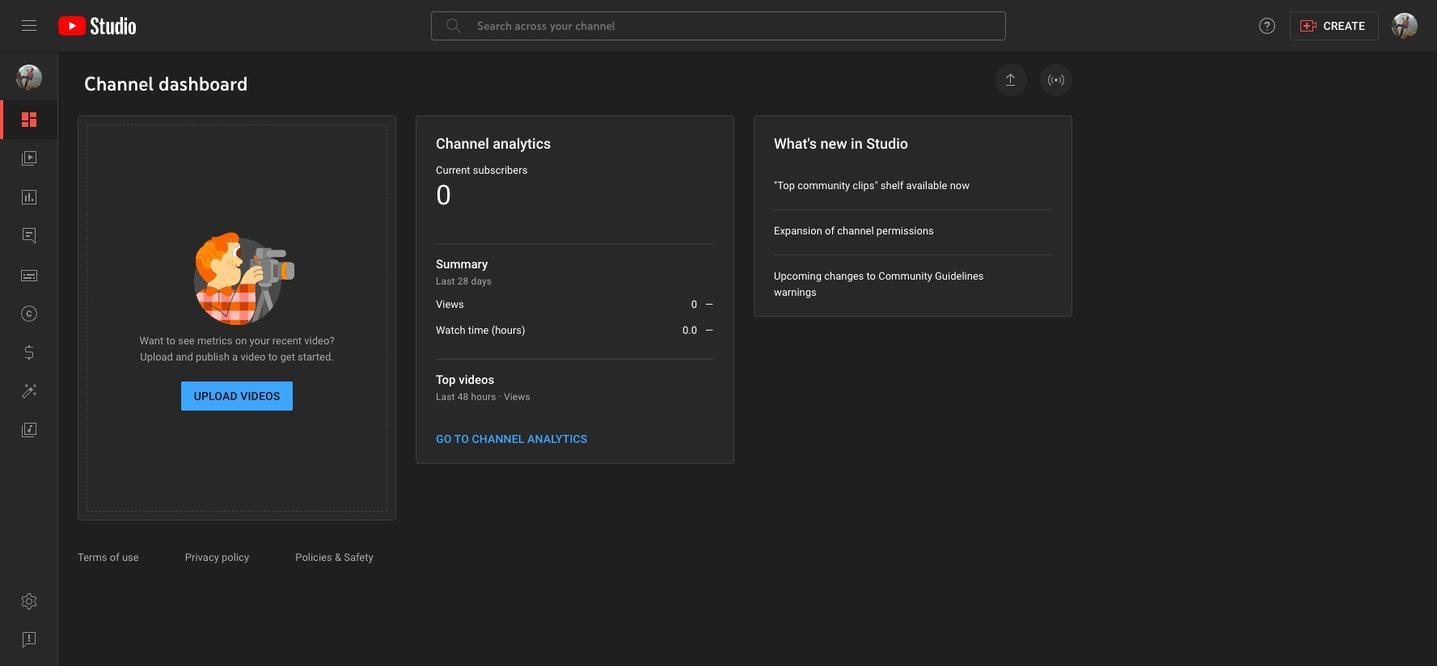 Task type: describe. For each thing, give the bounding box(es) containing it.
upload inside want to see metrics on your recent video? upload and publish a video to get started.
[[140, 351, 173, 363]]

see
[[178, 335, 195, 347]]

·
[[499, 391, 501, 403]]

time
[[468, 324, 489, 336]]

policies & safety
[[295, 552, 376, 564]]

28
[[458, 276, 469, 287]]

go to channel analytics
[[436, 433, 588, 446]]

studio
[[866, 135, 908, 152]]

policies
[[295, 552, 332, 564]]

to inside button
[[454, 433, 469, 446]]

views inside 'top videos last 48 hours · views'
[[504, 391, 530, 403]]

video?
[[304, 335, 334, 347]]

current
[[436, 164, 470, 176]]

to left see
[[166, 335, 176, 347]]

channel for of
[[837, 225, 874, 237]]

"top community clips" shelf available now link
[[774, 165, 1052, 209]]

what's new in studio
[[774, 135, 908, 152]]

want to see metrics on your recent video? upload and publish a video to get started.
[[139, 335, 334, 363]]

0.0
[[683, 324, 697, 336]]

recent
[[272, 335, 302, 347]]

analytics inside go to channel analytics button
[[527, 433, 588, 446]]

go to channel analytics link
[[417, 425, 734, 454]]

create
[[1324, 19, 1365, 32]]

expansion of channel permissions link
[[774, 210, 1052, 255]]

policies & safety link
[[295, 552, 389, 564]]

summary last 28 days
[[436, 257, 492, 287]]

channel for channel dashboard
[[84, 71, 154, 95]]

warnings
[[774, 286, 817, 298]]

top
[[436, 373, 456, 387]]

community
[[798, 180, 850, 192]]

account image
[[1392, 13, 1418, 39]]

go to channel analytics button
[[429, 425, 594, 454]]

"top community clips" shelf available now
[[774, 180, 970, 192]]

expansion of channel permissions
[[774, 225, 934, 237]]

upload inside upload videos button
[[194, 390, 238, 403]]

48
[[458, 391, 469, 403]]

a
[[232, 351, 238, 363]]

changes
[[824, 270, 864, 282]]

channel dashboard
[[84, 71, 248, 95]]

subscribers
[[473, 164, 528, 176]]

what's
[[774, 135, 817, 152]]

available
[[906, 180, 947, 192]]

watch time (hours)
[[436, 324, 525, 336]]

channel analytics
[[436, 135, 551, 152]]

expansion
[[774, 225, 822, 237]]

"top
[[774, 180, 795, 192]]

channel for to
[[472, 433, 524, 446]]

started.
[[298, 351, 334, 363]]



Task type: locate. For each thing, give the bounding box(es) containing it.
1 horizontal spatial upload
[[194, 390, 238, 403]]

clips"
[[853, 180, 878, 192]]

0 vertical spatial upload
[[140, 351, 173, 363]]

to left get
[[268, 351, 278, 363]]

days
[[471, 276, 492, 287]]

community
[[879, 270, 932, 282]]

0 inside current subscribers 0
[[436, 179, 451, 211]]

1 vertical spatial views
[[504, 391, 530, 403]]

current subscribers 0
[[436, 164, 528, 211]]

terms of use
[[78, 552, 141, 564]]

last inside 'summary last 28 days'
[[436, 276, 455, 287]]

get
[[280, 351, 295, 363]]

permissions
[[877, 225, 934, 237]]

videos for top
[[459, 373, 494, 387]]

0 vertical spatial last
[[436, 276, 455, 287]]

1 vertical spatial of
[[110, 552, 119, 564]]

want
[[139, 335, 164, 347]]

2 — from the top
[[705, 324, 714, 336]]

safety
[[344, 552, 373, 564]]

videos inside button
[[240, 390, 280, 403]]

0 vertical spatial analytics
[[493, 135, 551, 152]]

0 vertical spatial —
[[705, 298, 714, 311]]

—
[[705, 298, 714, 311], [705, 324, 714, 336]]

shelf
[[881, 180, 904, 192]]

1 horizontal spatial channel
[[436, 135, 489, 152]]

1 vertical spatial videos
[[240, 390, 280, 403]]

privacy policy link
[[185, 552, 265, 564]]

views
[[436, 298, 464, 311], [504, 391, 530, 403]]

upload videos
[[194, 390, 280, 403]]

videos inside 'top videos last 48 hours · views'
[[459, 373, 494, 387]]

videos down video
[[240, 390, 280, 403]]

0.0 —
[[683, 324, 714, 336]]

terms of use link
[[78, 552, 154, 564]]

(hours)
[[492, 324, 525, 336]]

— for 0.0 —
[[705, 324, 714, 336]]

use
[[122, 552, 139, 564]]

upload videos button
[[181, 382, 293, 411]]

0 vertical spatial channel
[[837, 225, 874, 237]]

1 vertical spatial —
[[705, 324, 714, 336]]

0 horizontal spatial upload
[[140, 351, 173, 363]]

dashboard
[[159, 71, 248, 95]]

0 horizontal spatial channel
[[472, 433, 524, 446]]

0 vertical spatial of
[[825, 225, 835, 237]]

new
[[821, 135, 847, 152]]

0 down 'current'
[[436, 179, 451, 211]]

— right the 0.0
[[705, 324, 714, 336]]

in
[[851, 135, 863, 152]]

1 horizontal spatial views
[[504, 391, 530, 403]]

of left 'use'
[[110, 552, 119, 564]]

summary
[[436, 257, 488, 272]]

on
[[235, 335, 247, 347]]

&
[[335, 552, 341, 564]]

videos
[[459, 373, 494, 387], [240, 390, 280, 403]]

channel down clips"
[[837, 225, 874, 237]]

last
[[436, 276, 455, 287], [436, 391, 455, 403]]

0 vertical spatial 0
[[436, 179, 451, 211]]

1 vertical spatial last
[[436, 391, 455, 403]]

analytics
[[493, 135, 551, 152], [527, 433, 588, 446]]

privacy
[[185, 552, 219, 564]]

publish
[[196, 351, 230, 363]]

to
[[867, 270, 876, 282], [166, 335, 176, 347], [268, 351, 278, 363], [454, 433, 469, 446]]

0 up 0.0 — at the left of the page
[[691, 298, 697, 311]]

watch
[[436, 324, 466, 336]]

channel
[[837, 225, 874, 237], [472, 433, 524, 446]]

Search across your channel field
[[431, 11, 1006, 40]]

upload
[[140, 351, 173, 363], [194, 390, 238, 403]]

0 horizontal spatial 0
[[436, 179, 451, 211]]

— up 0.0 — at the left of the page
[[705, 298, 714, 311]]

2 last from the top
[[436, 391, 455, 403]]

metrics
[[197, 335, 233, 347]]

1 horizontal spatial 0
[[691, 298, 697, 311]]

upcoming
[[774, 270, 822, 282]]

upload down want
[[140, 351, 173, 363]]

channel down ·
[[472, 433, 524, 446]]

videos for upload
[[240, 390, 280, 403]]

of for terms
[[110, 552, 119, 564]]

1 vertical spatial 0
[[691, 298, 697, 311]]

1 — from the top
[[705, 298, 714, 311]]

and
[[176, 351, 193, 363]]

0 vertical spatial videos
[[459, 373, 494, 387]]

0 vertical spatial channel
[[84, 71, 154, 95]]

1 vertical spatial upload
[[194, 390, 238, 403]]

last down "top" at the left of page
[[436, 391, 455, 403]]

channel for channel analytics
[[436, 135, 489, 152]]

0 horizontal spatial videos
[[240, 390, 280, 403]]

0 horizontal spatial views
[[436, 298, 464, 311]]

0 horizontal spatial channel
[[84, 71, 154, 95]]

upcoming changes to community guidelines warnings
[[774, 270, 984, 298]]

upload down publish
[[194, 390, 238, 403]]

1 vertical spatial analytics
[[527, 433, 588, 446]]

1 horizontal spatial of
[[825, 225, 835, 237]]

0 vertical spatial views
[[436, 298, 464, 311]]

terms
[[78, 552, 107, 564]]

to right go
[[454, 433, 469, 446]]

1 horizontal spatial channel
[[837, 225, 874, 237]]

1 vertical spatial channel
[[472, 433, 524, 446]]

channel
[[84, 71, 154, 95], [436, 135, 489, 152]]

views right ·
[[504, 391, 530, 403]]

to right the changes
[[867, 270, 876, 282]]

hours
[[471, 391, 496, 403]]

of right expansion
[[825, 225, 835, 237]]

0 —
[[691, 298, 714, 311]]

your
[[250, 335, 270, 347]]

— for 0 —
[[705, 298, 714, 311]]

policy
[[222, 552, 249, 564]]

views up watch
[[436, 298, 464, 311]]

create button
[[1290, 11, 1379, 40]]

of
[[825, 225, 835, 237], [110, 552, 119, 564]]

1 last from the top
[[436, 276, 455, 287]]

0
[[436, 179, 451, 211], [691, 298, 697, 311]]

upcoming changes to community guidelines warnings link
[[774, 256, 1052, 316]]

go
[[436, 433, 452, 446]]

channel inside button
[[472, 433, 524, 446]]

1 horizontal spatial videos
[[459, 373, 494, 387]]

1 vertical spatial channel
[[436, 135, 489, 152]]

0 horizontal spatial of
[[110, 552, 119, 564]]

to inside upcoming changes to community guidelines warnings
[[867, 270, 876, 282]]

privacy policy
[[185, 552, 252, 564]]

last left the 28
[[436, 276, 455, 287]]

video
[[241, 351, 266, 363]]

now
[[950, 180, 970, 192]]

of for expansion
[[825, 225, 835, 237]]

last inside 'top videos last 48 hours · views'
[[436, 391, 455, 403]]

top videos last 48 hours · views
[[436, 373, 530, 403]]

videos up hours
[[459, 373, 494, 387]]

guidelines
[[935, 270, 984, 282]]



Task type: vqa. For each thing, say whether or not it's contained in the screenshot.
analytics to the bottom
yes



